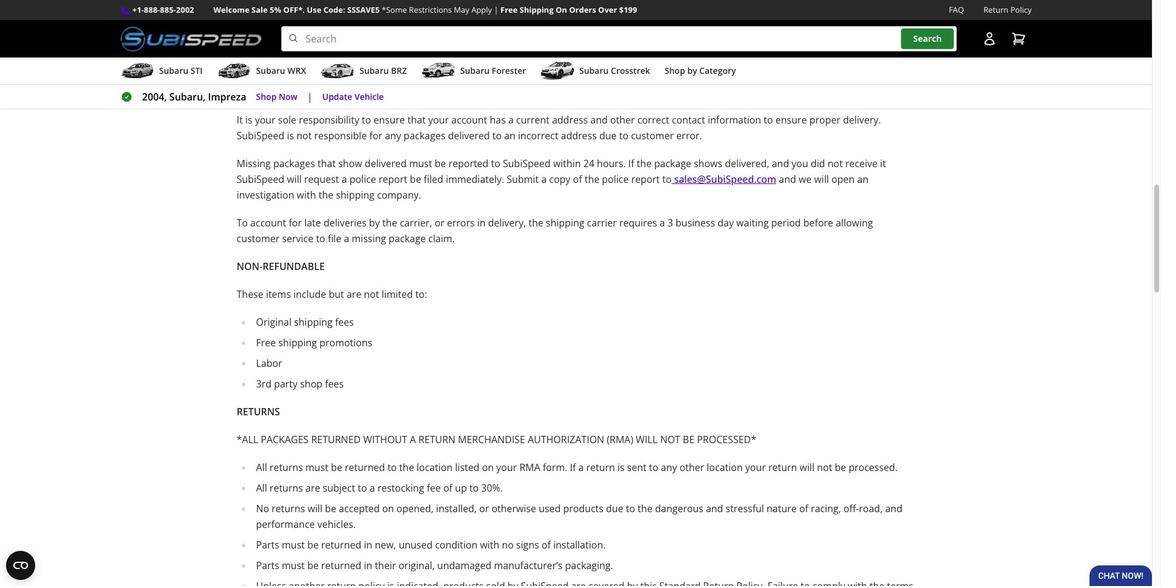 Task type: vqa. For each thing, say whether or not it's contained in the screenshot.
the nature
yes



Task type: describe. For each thing, give the bounding box(es) containing it.
deliveries
[[324, 216, 367, 230]]

the inside no returns will be accepted on opened, installed, or otherwise used products due to the dangerous and stressful nature of racing, off-road, and performance vehicles.
[[638, 503, 653, 516]]

business
[[524, 58, 564, 71]]

it
[[880, 157, 886, 170]]

0 vertical spatial address
[[552, 113, 588, 127]]

all for all missing parts must be reported to customer service within 5 business days.
[[237, 58, 248, 71]]

subaru wrx button
[[217, 60, 306, 84]]

without
[[363, 433, 407, 447]]

packages inside missing packages that show delivered must be reported to subispeed within 24 hours. if the package shows delivered, and you did not receive it subispeed will request a police report be filed immediately. submit a copy of the police report to
[[273, 157, 315, 170]]

used
[[539, 503, 561, 516]]

shop for shop now
[[256, 91, 277, 102]]

0 horizontal spatial free
[[256, 336, 276, 350]]

of right signs
[[542, 539, 551, 552]]

packages inside the it is your sole responsibility to ensure that your account has a current address and other correct contact information to ensure proper delivery. subispeed is not responsible for any packages delivered to an incorrect address due to customer error.
[[404, 129, 446, 143]]

all for all returns are subject to a restocking fee of up to 30%.
[[256, 482, 267, 495]]

sales@subispeed.com for sales@subispeed.com
[[674, 173, 777, 186]]

investigation
[[237, 189, 294, 202]]

customer service
[[407, 58, 484, 71]]

will up racing,
[[800, 461, 815, 475]]

if for form.
[[570, 461, 576, 475]]

.
[[493, 2, 495, 15]]

did
[[811, 157, 825, 170]]

will
[[636, 433, 658, 447]]

non-
[[237, 260, 263, 273]]

carrier,
[[400, 216, 432, 230]]

these
[[237, 288, 264, 301]]

package inside to account for late deliveries by the carrier, or errors in delivery, the shipping carrier requires a 3 business day waiting period before allowing customer service to file a missing package claim.
[[389, 232, 426, 246]]

2 police from the left
[[602, 173, 629, 186]]

proper
[[810, 113, 841, 127]]

be
[[683, 433, 695, 447]]

a inside the it is your sole responsibility to ensure that your account has a current address and other correct contact information to ensure proper delivery. subispeed is not responsible for any packages delivered to an incorrect address due to customer error.
[[508, 113, 514, 127]]

and we will open an investigation with the shipping company.
[[237, 173, 869, 202]]

1 return from the left
[[586, 461, 615, 475]]

1 vertical spatial address
[[561, 129, 597, 143]]

stolen
[[279, 86, 316, 99]]

1 vertical spatial fees
[[325, 378, 344, 391]]

0 vertical spatial are
[[347, 288, 361, 301]]

information
[[708, 113, 761, 127]]

button image
[[982, 32, 997, 46]]

submit
[[507, 173, 539, 186]]

for inside to account for late deliveries by the carrier, or errors in delivery, the shipping carrier requires a 3 business day waiting period before allowing customer service to file a missing package claim.
[[289, 216, 302, 230]]

subaru forester
[[460, 65, 526, 76]]

manufacturer's
[[494, 560, 563, 573]]

processed.
[[849, 461, 898, 475]]

or for carrier,
[[435, 216, 445, 230]]

but
[[329, 288, 344, 301]]

restocking
[[378, 482, 424, 495]]

merchandise
[[458, 433, 525, 447]]

within inside missing packages that show delivered must be reported to subispeed within 24 hours. if the package shows delivered, and you did not receive it subispeed will request a police report be filed immediately. submit a copy of the police report to
[[553, 157, 581, 170]]

forester
[[492, 65, 526, 76]]

0 horizontal spatial are
[[306, 482, 320, 495]]

subaru sti
[[159, 65, 203, 76]]

0 vertical spatial sales@subispeed.com link
[[390, 2, 493, 15]]

signs
[[516, 539, 539, 552]]

to down vehicle
[[362, 113, 371, 127]]

customer inside the it is your sole responsibility to ensure that your account has a current address and other correct contact information to ensure proper delivery. subispeed is not responsible for any packages delivered to an incorrect address due to customer error.
[[631, 129, 674, 143]]

accepted
[[339, 503, 380, 516]]

return
[[984, 4, 1009, 15]]

and right road,
[[885, 503, 903, 516]]

2002
[[176, 4, 194, 15]]

the right "hours."
[[637, 157, 652, 170]]

subaru for subaru forester
[[460, 65, 490, 76]]

2 vertical spatial is
[[618, 461, 625, 475]]

open widget image
[[6, 552, 35, 581]]

a down show
[[342, 173, 347, 186]]

and left the stressful
[[706, 503, 723, 516]]

products
[[563, 503, 604, 516]]

late
[[304, 216, 321, 230]]

faq
[[949, 4, 964, 15]]

of left up
[[443, 482, 453, 495]]

+1-
[[132, 4, 144, 15]]

we
[[799, 173, 812, 186]]

filed
[[424, 173, 443, 186]]

waiting
[[737, 216, 769, 230]]

delivery.
[[843, 113, 881, 127]]

subispeed logo image
[[120, 26, 262, 52]]

to down 'has'
[[492, 129, 502, 143]]

these items include but are not limited to:
[[237, 288, 427, 301]]

delivered inside missing packages that show delivered must be reported to subispeed within 24 hours. if the package shows delivered, and you did not receive it subispeed will request a police report be filed immediately. submit a copy of the police report to
[[365, 157, 407, 170]]

1 vertical spatial other
[[680, 461, 704, 475]]

with for the
[[297, 189, 316, 202]]

1 location from the left
[[417, 461, 453, 475]]

2 return from the left
[[769, 461, 797, 475]]

impreza
[[208, 90, 246, 104]]

a subaru crosstrek thumbnail image image
[[541, 62, 575, 80]]

the inside and we will open an investigation with the shipping company.
[[319, 189, 334, 202]]

requires
[[619, 216, 657, 230]]

shipping up 'free shipping promotions'
[[294, 316, 333, 329]]

not inside missing packages that show delivered must be reported to subispeed within 24 hours. if the package shows delivered, and you did not receive it subispeed will request a police report be filed immediately. submit a copy of the police report to
[[828, 157, 843, 170]]

your down processed*
[[745, 461, 766, 475]]

0 horizontal spatial packages
[[261, 433, 309, 447]]

a right form.
[[579, 461, 584, 475]]

your left rma
[[496, 461, 517, 475]]

update
[[322, 91, 352, 102]]

all for all returns must be returned to the location listed on your rma form. if a return is sent to any other location your return will not be processed.
[[256, 461, 267, 475]]

to right up
[[469, 482, 479, 495]]

0 vertical spatial fees
[[335, 316, 354, 329]]

885-
[[160, 4, 176, 15]]

stressful
[[726, 503, 764, 516]]

hours.
[[597, 157, 626, 170]]

to right information
[[764, 113, 773, 127]]

that inside missing packages that show delivered must be reported to subispeed within 24 hours. if the package shows delivered, and you did not receive it subispeed will request a police report be filed immediately. submit a copy of the police report to
[[318, 157, 336, 170]]

search input field
[[281, 26, 957, 52]]

authorization
[[528, 433, 604, 447]]

account inside the it is your sole responsibility to ensure that your account has a current address and other correct contact information to ensure proper delivery. subispeed is not responsible for any packages delivered to an incorrect address due to customer error.
[[451, 113, 487, 127]]

2 vertical spatial subispeed
[[237, 173, 284, 186]]

to up immediately. on the left
[[491, 157, 500, 170]]

1 vertical spatial any
[[661, 461, 677, 475]]

parts for parts must be returned in their original, undamaged manufacturer's packaging.
[[256, 560, 279, 573]]

0 vertical spatial packages
[[318, 86, 367, 99]]

shows
[[694, 157, 723, 170]]

1 horizontal spatial free
[[501, 4, 518, 15]]

to inside no returns will be accepted on opened, installed, or otherwise used products due to the dangerous and stressful nature of racing, off-road, and performance vehicles.
[[626, 503, 635, 516]]

non-refundable
[[237, 260, 325, 273]]

apply
[[472, 4, 492, 15]]

labor
[[256, 357, 282, 370]]

orders
[[569, 4, 596, 15]]

0 horizontal spatial is
[[245, 113, 252, 127]]

shipping inside and we will open an investigation with the shipping company.
[[336, 189, 375, 202]]

rma
[[520, 461, 540, 475]]

shipping down original shipping fees at the left bottom of the page
[[278, 336, 317, 350]]

subaru for subaru sti
[[159, 65, 188, 76]]

due inside the it is your sole responsibility to ensure that your account has a current address and other correct contact information to ensure proper delivery. subispeed is not responsible for any packages delivered to an incorrect address due to customer error.
[[599, 129, 617, 143]]

parts
[[287, 58, 310, 71]]

to account for late deliveries by the carrier, or errors in delivery, the shipping carrier requires a 3 business day waiting period before allowing customer service to file a missing package claim.
[[237, 216, 873, 246]]

all returns are subject to a restocking fee of up to 30%.
[[256, 482, 503, 495]]

to up 'accepted'
[[358, 482, 367, 495]]

request
[[304, 173, 339, 186]]

sole
[[278, 113, 296, 127]]

2 location from the left
[[707, 461, 743, 475]]

a subaru brz thumbnail image image
[[321, 62, 355, 80]]

1 ensure from the left
[[374, 113, 405, 127]]

customer inside to account for late deliveries by the carrier, or errors in delivery, the shipping carrier requires a 3 business day waiting period before allowing customer service to file a missing package claim.
[[237, 232, 280, 246]]

days.
[[567, 58, 590, 71]]

condition
[[435, 539, 478, 552]]

shop by category button
[[665, 60, 736, 84]]

you
[[792, 157, 808, 170]]

the down 24
[[585, 173, 600, 186]]

off-
[[844, 503, 859, 516]]

0 vertical spatial returned
[[345, 461, 385, 475]]

to left install
[[339, 30, 348, 43]]

current
[[516, 113, 550, 127]]

1 vertical spatial subispeed
[[503, 157, 551, 170]]

of inside missing packages that show delivered must be reported to subispeed within 24 hours. if the package shows delivered, and you did not receive it subispeed will request a police report be filed immediately. submit a copy of the police report to
[[573, 173, 582, 186]]

over
[[598, 4, 617, 15]]

policy
[[1011, 4, 1032, 15]]

will inside and we will open an investigation with the shipping company.
[[814, 173, 829, 186]]

subaru for subaru wrx
[[256, 65, 285, 76]]

0 vertical spatial reported
[[352, 58, 392, 71]]

file
[[328, 232, 341, 246]]

on inside no returns will be accepted on opened, installed, or otherwise used products due to the dangerous and stressful nature of racing, off-road, and performance vehicles.
[[382, 503, 394, 516]]

by inside to account for late deliveries by the carrier, or errors in delivery, the shipping carrier requires a 3 business day waiting period before allowing customer service to file a missing package claim.
[[369, 216, 380, 230]]

a right file
[[344, 232, 349, 246]]

to inside to account for late deliveries by the carrier, or errors in delivery, the shipping carrier requires a 3 business day waiting period before allowing customer service to file a missing package claim.
[[316, 232, 325, 246]]

to
[[237, 216, 248, 230]]

incorrect
[[518, 129, 559, 143]]

return policy link
[[984, 4, 1032, 16]]

0 horizontal spatial missing
[[250, 58, 285, 71]]

to down anything
[[395, 58, 404, 71]]

reported inside missing packages that show delivered must be reported to subispeed within 24 hours. if the package shows delivered, and you did not receive it subispeed will request a police report be filed immediately. submit a copy of the police report to
[[449, 157, 489, 170]]

returns for are
[[270, 482, 303, 495]]

the left carrier,
[[382, 216, 397, 230]]

receive
[[846, 157, 878, 170]]

returns
[[237, 406, 280, 419]]

installed,
[[436, 503, 477, 516]]

not right do at left top
[[252, 30, 267, 43]]

faq link
[[949, 4, 964, 16]]

any inside the it is your sole responsibility to ensure that your account has a current address and other correct contact information to ensure proper delivery. subispeed is not responsible for any packages delivered to an incorrect address due to customer error.
[[385, 129, 401, 143]]

installation.
[[553, 539, 606, 552]]

returned for their
[[321, 560, 361, 573]]

will inside missing packages that show delivered must be reported to subispeed within 24 hours. if the package shows delivered, and you did not receive it subispeed will request a police report be filed immediately. submit a copy of the police report to
[[287, 173, 302, 186]]

subaru for subaru crosstrek
[[579, 65, 609, 76]]

show
[[338, 157, 362, 170]]

parts.
[[497, 30, 523, 43]]

limited
[[382, 288, 413, 301]]

or for installed,
[[479, 503, 489, 516]]



Task type: locate. For each thing, give the bounding box(es) containing it.
packages right *all on the bottom
[[261, 433, 309, 447]]

2004,
[[142, 90, 167, 104]]

missing up or
[[250, 58, 285, 71]]

missing inside to account for late deliveries by the carrier, or errors in delivery, the shipping carrier requires a 3 business day waiting period before allowing customer service to file a missing package claim.
[[352, 232, 386, 246]]

subaru,
[[169, 90, 206, 104]]

to up "hours."
[[619, 129, 629, 143]]

free up labor
[[256, 336, 276, 350]]

subaru inside dropdown button
[[256, 65, 285, 76]]

racing,
[[811, 503, 841, 516]]

within up copy
[[553, 157, 581, 170]]

their
[[375, 560, 396, 573]]

in
[[477, 216, 486, 230], [364, 539, 372, 552], [364, 560, 372, 573]]

0 vertical spatial other
[[610, 113, 635, 127]]

missing down "deliveries"
[[352, 232, 386, 246]]

welcome
[[214, 4, 250, 15]]

within left 5
[[486, 58, 514, 71]]

1 horizontal spatial |
[[494, 4, 498, 15]]

subispeed up submit
[[503, 157, 551, 170]]

1 vertical spatial packages
[[261, 433, 309, 447]]

if inside missing packages that show delivered must be reported to subispeed within 24 hours. if the package shows delivered, and you did not receive it subispeed will request a police report be filed immediately. submit a copy of the police report to
[[628, 157, 634, 170]]

1 horizontal spatial with
[[422, 30, 441, 43]]

package
[[654, 157, 692, 170], [389, 232, 426, 246]]

a right 'has'
[[508, 113, 514, 127]]

any down not in the right bottom of the page
[[661, 461, 677, 475]]

contact
[[672, 113, 705, 127]]

return
[[586, 461, 615, 475], [769, 461, 797, 475]]

1 vertical spatial with
[[297, 189, 316, 202]]

1 horizontal spatial if
[[628, 157, 634, 170]]

in right errors
[[477, 216, 486, 230]]

0 horizontal spatial packages
[[273, 157, 315, 170]]

returns for will
[[272, 503, 305, 516]]

not inside the it is your sole responsibility to ensure that your account has a current address and other correct contact information to ensure proper delivery. subispeed is not responsible for any packages delivered to an incorrect address due to customer error.
[[297, 129, 312, 143]]

an down the receive
[[857, 173, 869, 186]]

subaru sti button
[[120, 60, 203, 84]]

1 horizontal spatial packages
[[318, 86, 367, 99]]

do not install/attempt to install anything with incomplete parts.
[[237, 30, 523, 43]]

of
[[573, 173, 582, 186], [443, 482, 453, 495], [799, 503, 809, 516], [542, 539, 551, 552]]

subaru left the brz
[[360, 65, 389, 76]]

form.
[[543, 461, 568, 475]]

on
[[556, 4, 567, 15]]

delivered inside the it is your sole responsibility to ensure that your account has a current address and other correct contact information to ensure proper delivery. subispeed is not responsible for any packages delivered to an incorrect address due to customer error.
[[448, 129, 490, 143]]

0 horizontal spatial other
[[610, 113, 635, 127]]

0 vertical spatial delivered
[[448, 129, 490, 143]]

delivered down 'has'
[[448, 129, 490, 143]]

welcome sale 5% off*. use code: sssave5
[[214, 4, 380, 15]]

to down sent
[[626, 503, 635, 516]]

sales@subispeed.com .
[[390, 2, 498, 15]]

0 vertical spatial packages
[[404, 129, 446, 143]]

3 subaru from the left
[[360, 65, 389, 76]]

update vehicle
[[322, 91, 384, 102]]

1 parts from the top
[[256, 539, 279, 552]]

returns
[[270, 461, 303, 475], [270, 482, 303, 495], [272, 503, 305, 516]]

2 vertical spatial returned
[[321, 560, 361, 573]]

2004, subaru, impreza
[[142, 90, 246, 104]]

to up restocking
[[388, 461, 397, 475]]

a up 'accepted'
[[370, 482, 375, 495]]

0 vertical spatial customer
[[631, 129, 674, 143]]

of inside no returns will be accepted on opened, installed, or otherwise used products due to the dangerous and stressful nature of racing, off-road, and performance vehicles.
[[799, 503, 809, 516]]

not left limited
[[364, 288, 379, 301]]

0 vertical spatial by
[[688, 65, 697, 76]]

shipping up "deliveries"
[[336, 189, 375, 202]]

*all
[[237, 433, 258, 447]]

1 vertical spatial in
[[364, 539, 372, 552]]

*some restrictions may apply | free shipping on orders over $199
[[382, 4, 637, 15]]

free right .
[[501, 4, 518, 15]]

| right "apply"
[[494, 4, 498, 15]]

1 horizontal spatial for
[[369, 129, 383, 143]]

errors
[[447, 216, 475, 230]]

shipping
[[336, 189, 375, 202], [546, 216, 585, 230], [294, 316, 333, 329], [278, 336, 317, 350]]

1 vertical spatial missing
[[352, 232, 386, 246]]

is left sent
[[618, 461, 625, 475]]

no
[[256, 503, 269, 516]]

1 horizontal spatial within
[[553, 157, 581, 170]]

subaru brz button
[[321, 60, 407, 84]]

listed
[[455, 461, 480, 475]]

0 horizontal spatial report
[[379, 173, 407, 186]]

with down request at left top
[[297, 189, 316, 202]]

in inside to account for late deliveries by the carrier, or errors in delivery, the shipping carrier requires a 3 business day waiting period before allowing customer service to file a missing package claim.
[[477, 216, 486, 230]]

service
[[282, 232, 314, 246]]

a
[[508, 113, 514, 127], [342, 173, 347, 186], [541, 173, 547, 186], [660, 216, 665, 230], [344, 232, 349, 246], [579, 461, 584, 475], [370, 482, 375, 495]]

0 vertical spatial sales@subispeed.com
[[390, 2, 493, 15]]

to right sent
[[649, 461, 659, 475]]

2 parts from the top
[[256, 560, 279, 573]]

0 vertical spatial on
[[482, 461, 494, 475]]

to up 3
[[662, 173, 672, 186]]

shipping left carrier
[[546, 216, 585, 230]]

packages up filed
[[404, 129, 446, 143]]

sale
[[252, 4, 268, 15]]

0 vertical spatial free
[[501, 4, 518, 15]]

0 vertical spatial any
[[385, 129, 401, 143]]

1 report from the left
[[379, 173, 407, 186]]

1 horizontal spatial customer
[[631, 129, 674, 143]]

0 vertical spatial for
[[369, 129, 383, 143]]

0 horizontal spatial customer
[[237, 232, 280, 246]]

0 vertical spatial if
[[628, 157, 634, 170]]

a left copy
[[541, 173, 547, 186]]

and up 24
[[591, 113, 608, 127]]

for up service
[[289, 216, 302, 230]]

1 horizontal spatial by
[[688, 65, 697, 76]]

it is your sole responsibility to ensure that your account has a current address and other correct contact information to ensure proper delivery. subispeed is not responsible for any packages delivered to an incorrect address due to customer error.
[[237, 113, 881, 143]]

will up "vehicles."
[[308, 503, 322, 516]]

1 horizontal spatial sales@subispeed.com link
[[674, 173, 777, 186]]

that down a subaru forester thumbnail image
[[408, 113, 426, 127]]

packaging.
[[565, 560, 613, 573]]

5%
[[270, 4, 281, 15]]

shop now link
[[256, 90, 298, 104]]

*some
[[382, 4, 407, 15]]

1 police from the left
[[350, 173, 376, 186]]

will inside no returns will be accepted on opened, installed, or otherwise used products due to the dangerous and stressful nature of racing, off-road, and performance vehicles.
[[308, 503, 322, 516]]

1 subaru from the left
[[159, 65, 188, 76]]

0 horizontal spatial by
[[369, 216, 380, 230]]

delivered,
[[725, 157, 770, 170]]

1 vertical spatial returned
[[321, 539, 361, 552]]

reported up immediately. on the left
[[449, 157, 489, 170]]

subispeed inside the it is your sole responsibility to ensure that your account has a current address and other correct contact information to ensure proper delivery. subispeed is not responsible for any packages delivered to an incorrect address due to customer error.
[[237, 129, 284, 143]]

0 horizontal spatial for
[[289, 216, 302, 230]]

subaru wrx
[[256, 65, 306, 76]]

2 vertical spatial all
[[256, 482, 267, 495]]

new,
[[375, 539, 396, 552]]

must inside missing packages that show delivered must be reported to subispeed within 24 hours. if the package shows delivered, and you did not receive it subispeed will request a police report be filed immediately. submit a copy of the police report to
[[409, 157, 432, 170]]

2 vertical spatial in
[[364, 560, 372, 573]]

responsible
[[314, 129, 367, 143]]

0 vertical spatial with
[[422, 30, 441, 43]]

subispeed up investigation at the top left of page
[[237, 173, 284, 186]]

888-
[[144, 4, 160, 15]]

0 horizontal spatial within
[[486, 58, 514, 71]]

are left subject
[[306, 482, 320, 495]]

delivered up company.
[[365, 157, 407, 170]]

of right 'nature' at the right bottom of the page
[[799, 503, 809, 516]]

and inside the it is your sole responsibility to ensure that your account has a current address and other correct contact information to ensure proper delivery. subispeed is not responsible for any packages delivered to an incorrect address due to customer error.
[[591, 113, 608, 127]]

your down a subaru forester thumbnail image
[[428, 113, 449, 127]]

4 subaru from the left
[[460, 65, 490, 76]]

1 vertical spatial sales@subispeed.com link
[[674, 173, 777, 186]]

due right products
[[606, 503, 624, 516]]

now
[[279, 91, 298, 102]]

0 vertical spatial or
[[435, 216, 445, 230]]

for inside the it is your sole responsibility to ensure that your account has a current address and other correct contact information to ensure proper delivery. subispeed is not responsible for any packages delivered to an incorrect address due to customer error.
[[369, 129, 383, 143]]

off*.
[[283, 4, 305, 15]]

or inside no returns will be accepted on opened, installed, or otherwise used products due to the dangerous and stressful nature of racing, off-road, and performance vehicles.
[[479, 503, 489, 516]]

that inside the it is your sole responsibility to ensure that your account has a current address and other correct contact information to ensure proper delivery. subispeed is not responsible for any packages delivered to an incorrect address due to customer error.
[[408, 113, 426, 127]]

not right did
[[828, 157, 843, 170]]

0 horizontal spatial or
[[435, 216, 445, 230]]

packages down a subaru brz thumbnail image
[[318, 86, 367, 99]]

0 vertical spatial package
[[654, 157, 692, 170]]

include
[[293, 288, 326, 301]]

2 report from the left
[[631, 173, 660, 186]]

package down error.
[[654, 157, 692, 170]]

1 horizontal spatial return
[[769, 461, 797, 475]]

report up requires
[[631, 173, 660, 186]]

the left the dangerous
[[638, 503, 653, 516]]

sales@subispeed.com link down shows
[[674, 173, 777, 186]]

with down restrictions
[[422, 30, 441, 43]]

0 horizontal spatial if
[[570, 461, 576, 475]]

your left sole
[[255, 113, 276, 127]]

1 horizontal spatial ensure
[[776, 113, 807, 127]]

0 horizontal spatial an
[[504, 129, 516, 143]]

search
[[913, 33, 942, 44]]

other down be
[[680, 461, 704, 475]]

location
[[417, 461, 453, 475], [707, 461, 743, 475]]

is down sole
[[287, 129, 294, 143]]

in left their
[[364, 560, 372, 573]]

not down "responsibility"
[[297, 129, 312, 143]]

all down *all on the bottom
[[256, 461, 267, 475]]

a subaru forester thumbnail image image
[[422, 62, 455, 80]]

a subaru wrx thumbnail image image
[[217, 62, 251, 80]]

1 vertical spatial if
[[570, 461, 576, 475]]

1 vertical spatial or
[[479, 503, 489, 516]]

1 horizontal spatial report
[[631, 173, 660, 186]]

0 horizontal spatial package
[[389, 232, 426, 246]]

5 subaru from the left
[[579, 65, 609, 76]]

ensure left proper
[[776, 113, 807, 127]]

1 vertical spatial is
[[287, 129, 294, 143]]

subaru brz
[[360, 65, 407, 76]]

parts for parts must be returned in new, unused condition with no signs of installation.
[[256, 539, 279, 552]]

0 horizontal spatial delivered
[[365, 157, 407, 170]]

subispeed down 'it'
[[237, 129, 284, 143]]

or inside to account for late deliveries by the carrier, or errors in delivery, the shipping carrier requires a 3 business day waiting period before allowing customer service to file a missing package claim.
[[435, 216, 445, 230]]

1 horizontal spatial missing
[[352, 232, 386, 246]]

1 horizontal spatial on
[[482, 461, 494, 475]]

report
[[379, 173, 407, 186], [631, 173, 660, 186]]

an inside the it is your sole responsibility to ensure that your account has a current address and other correct contact information to ensure proper delivery. subispeed is not responsible for any packages delivered to an incorrect address due to customer error.
[[504, 129, 516, 143]]

1 vertical spatial returns
[[270, 482, 303, 495]]

lost or stolen packages
[[237, 86, 367, 99]]

for right responsible
[[369, 129, 383, 143]]

subject
[[323, 482, 355, 495]]

other
[[610, 113, 635, 127], [680, 461, 704, 475]]

1 vertical spatial reported
[[449, 157, 489, 170]]

in for unused
[[364, 539, 372, 552]]

fees right shop
[[325, 378, 344, 391]]

a left 3
[[660, 216, 665, 230]]

it
[[237, 113, 243, 127]]

the right delivery,
[[529, 216, 544, 230]]

0 vertical spatial parts
[[256, 539, 279, 552]]

0 vertical spatial |
[[494, 4, 498, 15]]

or
[[435, 216, 445, 230], [479, 503, 489, 516]]

1 horizontal spatial packages
[[404, 129, 446, 143]]

free shipping promotions
[[256, 336, 372, 350]]

return down (rma)
[[586, 461, 615, 475]]

responsibility
[[299, 113, 359, 127]]

or up claim.
[[435, 216, 445, 230]]

not
[[252, 30, 267, 43], [297, 129, 312, 143], [828, 157, 843, 170], [364, 288, 379, 301], [817, 461, 832, 475]]

to left file
[[316, 232, 325, 246]]

returns for must
[[270, 461, 303, 475]]

an
[[504, 129, 516, 143], [857, 173, 869, 186]]

2 horizontal spatial is
[[618, 461, 625, 475]]

1 vertical spatial shop
[[256, 91, 277, 102]]

0 vertical spatial an
[[504, 129, 516, 143]]

the up restocking
[[399, 461, 414, 475]]

company.
[[377, 189, 421, 202]]

not
[[660, 433, 681, 447]]

1 horizontal spatial are
[[347, 288, 361, 301]]

1 vertical spatial on
[[382, 503, 394, 516]]

be inside no returns will be accepted on opened, installed, or otherwise used products due to the dangerous and stressful nature of racing, off-road, and performance vehicles.
[[325, 503, 336, 516]]

by inside dropdown button
[[688, 65, 697, 76]]

a subaru sti thumbnail image image
[[120, 62, 154, 80]]

in for original,
[[364, 560, 372, 573]]

0 horizontal spatial that
[[318, 157, 336, 170]]

with inside and we will open an investigation with the shipping company.
[[297, 189, 316, 202]]

shipping inside to account for late deliveries by the carrier, or errors in delivery, the shipping carrier requires a 3 business day waiting period before allowing customer service to file a missing package claim.
[[546, 216, 585, 230]]

0 horizontal spatial |
[[307, 90, 313, 104]]

(rma)
[[607, 433, 633, 447]]

address up 24
[[561, 129, 597, 143]]

subaru for subaru brz
[[360, 65, 389, 76]]

1 vertical spatial delivered
[[365, 157, 407, 170]]

1 vertical spatial for
[[289, 216, 302, 230]]

has
[[490, 113, 506, 127]]

3
[[668, 216, 673, 230]]

1 vertical spatial within
[[553, 157, 581, 170]]

to
[[339, 30, 348, 43], [395, 58, 404, 71], [362, 113, 371, 127], [764, 113, 773, 127], [492, 129, 502, 143], [619, 129, 629, 143], [491, 157, 500, 170], [662, 173, 672, 186], [316, 232, 325, 246], [388, 461, 397, 475], [649, 461, 659, 475], [358, 482, 367, 495], [469, 482, 479, 495], [626, 503, 635, 516]]

| right now
[[307, 90, 313, 104]]

processed*
[[697, 433, 756, 447]]

0 vertical spatial returns
[[270, 461, 303, 475]]

0 vertical spatial within
[[486, 58, 514, 71]]

1 horizontal spatial sales@subispeed.com
[[674, 173, 777, 186]]

police
[[350, 173, 376, 186], [602, 173, 629, 186]]

2 subaru from the left
[[256, 65, 285, 76]]

brz
[[391, 65, 407, 76]]

+1-888-885-2002 link
[[132, 4, 194, 16]]

package down carrier,
[[389, 232, 426, 246]]

shop for shop by category
[[665, 65, 685, 76]]

0 horizontal spatial ensure
[[374, 113, 405, 127]]

other inside the it is your sole responsibility to ensure that your account has a current address and other correct contact information to ensure proper delivery. subispeed is not responsible for any packages delivered to an incorrect address due to customer error.
[[610, 113, 635, 127]]

0 vertical spatial shop
[[665, 65, 685, 76]]

0 horizontal spatial sales@subispeed.com
[[390, 2, 493, 15]]

0 horizontal spatial reported
[[352, 58, 392, 71]]

period
[[772, 216, 801, 230]]

due up "hours."
[[599, 129, 617, 143]]

install/attempt
[[270, 30, 336, 43]]

1 vertical spatial that
[[318, 157, 336, 170]]

that up request at left top
[[318, 157, 336, 170]]

other left correct
[[610, 113, 635, 127]]

return
[[419, 433, 456, 447]]

3rd
[[256, 378, 272, 391]]

2 vertical spatial with
[[480, 539, 500, 552]]

and inside and we will open an investigation with the shipping company.
[[779, 173, 796, 186]]

1 vertical spatial due
[[606, 503, 624, 516]]

an inside and we will open an investigation with the shipping company.
[[857, 173, 869, 186]]

returned for new,
[[321, 539, 361, 552]]

1 horizontal spatial is
[[287, 129, 294, 143]]

customer down correct
[[631, 129, 674, 143]]

0 vertical spatial in
[[477, 216, 486, 230]]

on right listed on the bottom of page
[[482, 461, 494, 475]]

1 horizontal spatial an
[[857, 173, 869, 186]]

is right 'it'
[[245, 113, 252, 127]]

account inside to account for late deliveries by the carrier, or errors in delivery, the shipping carrier requires a 3 business day waiting period before allowing customer service to file a missing package claim.
[[250, 216, 286, 230]]

with for incomplete
[[422, 30, 441, 43]]

shop inside dropdown button
[[665, 65, 685, 76]]

by right "deliveries"
[[369, 216, 380, 230]]

location down processed*
[[707, 461, 743, 475]]

install
[[351, 30, 377, 43]]

1 vertical spatial parts
[[256, 560, 279, 573]]

customer
[[631, 129, 674, 143], [237, 232, 280, 246]]

error.
[[677, 129, 702, 143]]

address
[[552, 113, 588, 127], [561, 129, 597, 143]]

return up 'nature' at the right bottom of the page
[[769, 461, 797, 475]]

0 horizontal spatial police
[[350, 173, 376, 186]]

not up racing,
[[817, 461, 832, 475]]

on down all returns are subject to a restocking fee of up to 30%.
[[382, 503, 394, 516]]

or down the '30%.'
[[479, 503, 489, 516]]

by left the category
[[688, 65, 697, 76]]

if right "hours."
[[628, 157, 634, 170]]

1 vertical spatial |
[[307, 90, 313, 104]]

sales@subispeed.com down shows
[[674, 173, 777, 186]]

day
[[718, 216, 734, 230]]

shop left now
[[256, 91, 277, 102]]

2 ensure from the left
[[776, 113, 807, 127]]

customer down to
[[237, 232, 280, 246]]

package inside missing packages that show delivered must be reported to subispeed within 24 hours. if the package shows delivered, and you did not receive it subispeed will request a police report be filed immediately. submit a copy of the police report to
[[654, 157, 692, 170]]

1 horizontal spatial other
[[680, 461, 704, 475]]

all
[[237, 58, 248, 71], [256, 461, 267, 475], [256, 482, 267, 495]]

subaru forester button
[[422, 60, 526, 84]]

fees up promotions
[[335, 316, 354, 329]]

performance
[[256, 518, 315, 532]]

due inside no returns will be accepted on opened, installed, or otherwise used products due to the dangerous and stressful nature of racing, off-road, and performance vehicles.
[[606, 503, 624, 516]]

1 horizontal spatial any
[[661, 461, 677, 475]]

1 vertical spatial sales@subispeed.com
[[674, 173, 777, 186]]

the down request at left top
[[319, 189, 334, 202]]

are
[[347, 288, 361, 301], [306, 482, 320, 495]]

sales@subispeed.com for sales@subispeed.com .
[[390, 2, 493, 15]]

if for hours.
[[628, 157, 634, 170]]

if
[[628, 157, 634, 170], [570, 461, 576, 475]]

and inside missing packages that show delivered must be reported to subispeed within 24 hours. if the package shows delivered, and you did not receive it subispeed will request a police report be filed immediately. submit a copy of the police report to
[[772, 157, 789, 170]]

0 vertical spatial due
[[599, 129, 617, 143]]

1 vertical spatial free
[[256, 336, 276, 350]]

search button
[[901, 29, 954, 49]]

items
[[266, 288, 291, 301]]

of right copy
[[573, 173, 582, 186]]

open
[[832, 173, 855, 186]]

sales@subispeed.com
[[390, 2, 493, 15], [674, 173, 777, 186]]

sales@subispeed.com link up the incomplete
[[390, 2, 493, 15]]

0 horizontal spatial shop
[[256, 91, 277, 102]]

carrier
[[587, 216, 617, 230]]

and left we
[[779, 173, 796, 186]]

for
[[369, 129, 383, 143], [289, 216, 302, 230]]

all returns must be returned to the location listed on your rma form. if a return is sent to any other location your return will not be processed.
[[256, 461, 898, 475]]

returns inside no returns will be accepted on opened, installed, or otherwise used products due to the dangerous and stressful nature of racing, off-road, and performance vehicles.
[[272, 503, 305, 516]]



